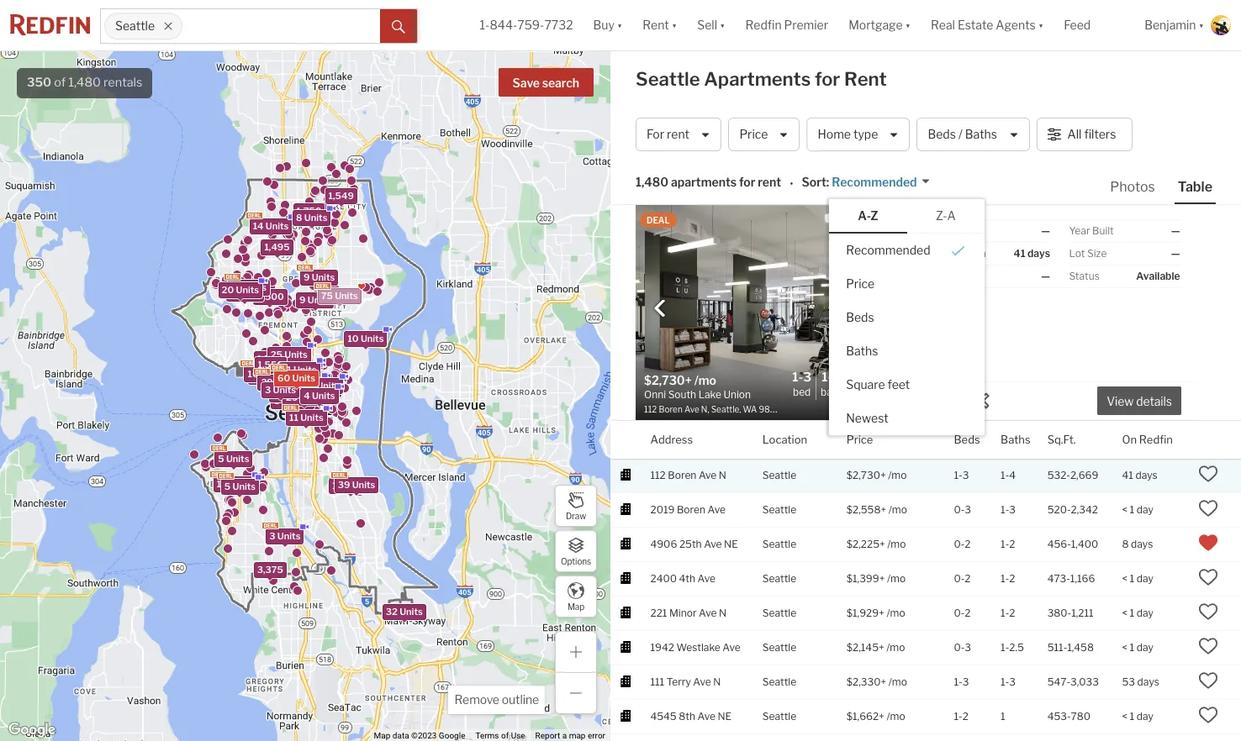 Task type: locate. For each thing, give the bounding box(es) containing it.
seattle apartments for rent
[[636, 68, 887, 90]]

1 horizontal spatial ft.
[[966, 225, 978, 237]]

2 0-2 from the top
[[954, 572, 971, 585]]

1- up 1-2.5
[[1001, 607, 1010, 620]]

0- right $1,929+ /mo
[[954, 607, 965, 620]]

unfavorite this home image
[[1199, 533, 1219, 553]]

1-4
[[1001, 469, 1016, 482]]

newest
[[846, 411, 889, 425]]

4,500
[[256, 290, 284, 302]]

seattle for 221 minor ave n
[[763, 607, 797, 620]]

ave right 8th
[[698, 710, 716, 723]]

days down on redfin button
[[1136, 469, 1158, 482]]

None search field
[[182, 9, 380, 43]]

1 0-3 from the top
[[954, 504, 972, 516]]

4
[[833, 370, 841, 385], [251, 371, 258, 382], [304, 390, 310, 402], [1010, 469, 1016, 482]]

0 horizontal spatial 8
[[273, 370, 280, 381]]

google image
[[4, 720, 60, 742]]

▾ right sell
[[720, 18, 725, 32]]

day
[[1137, 504, 1154, 516], [1137, 572, 1154, 585], [1137, 607, 1154, 620], [1137, 641, 1154, 654], [1137, 710, 1154, 723]]

< 1 day for 520-2,342
[[1122, 504, 1154, 516]]

beds for bottom beds button
[[954, 433, 980, 446]]

seattle for 2400 4th ave
[[763, 572, 797, 585]]

0 vertical spatial price button
[[729, 118, 800, 151]]

4th
[[679, 572, 696, 585]]

favorite this home image for 453-780
[[1199, 705, 1219, 726]]

estate
[[958, 18, 994, 32]]

22 units
[[280, 370, 317, 382], [263, 378, 299, 390]]

< for 1,458
[[1122, 641, 1128, 654]]

1 horizontal spatial 10
[[348, 332, 359, 344]]

< for 1,166
[[1122, 572, 1128, 585]]

1-2 for 380-1,211
[[1001, 607, 1016, 620]]

days right 1,400
[[1131, 538, 1153, 551]]

for inside 1,480 apartments for rent •
[[739, 175, 756, 190]]

< 1 day down 53 days
[[1122, 710, 1154, 723]]

0 vertical spatial recommended
[[832, 175, 917, 190]]

on redfin button
[[1122, 421, 1173, 459]]

1 vertical spatial for
[[739, 175, 756, 190]]

1 vertical spatial 10 units
[[281, 368, 317, 380]]

▾ inside mortgage ▾ dropdown button
[[905, 18, 911, 32]]

ave right 4th
[[698, 572, 716, 585]]

0 vertical spatial beds
[[928, 127, 956, 142]]

▾ left user photo
[[1199, 18, 1204, 32]]

< 1 day for 380-1,211
[[1122, 607, 1154, 620]]

0 vertical spatial recommended button
[[829, 174, 931, 191]]

2,669 for 532-2,669 sq. ft.
[[881, 370, 918, 385]]

benjamin
[[1145, 18, 1197, 32]]

days for 532-2,669
[[1136, 469, 1158, 482]]

of left use
[[501, 732, 509, 741]]

1,480 left rentals
[[68, 75, 101, 90]]

recommended button down z
[[829, 234, 985, 267]]

<
[[1122, 504, 1128, 516], [1122, 572, 1128, 585], [1122, 607, 1128, 620], [1122, 641, 1128, 654], [1122, 710, 1128, 723]]

1 0- from the top
[[954, 504, 965, 516]]

1 down 53
[[1130, 710, 1135, 723]]

2 0-3 from the top
[[954, 641, 972, 654]]

8 days
[[1122, 538, 1153, 551]]

$1,929+ /mo
[[847, 607, 906, 620]]

details
[[1136, 395, 1172, 409]]

seattle for 112 boren ave n
[[763, 469, 797, 482]]

ave for 2019 boren ave
[[708, 504, 726, 516]]

2 vertical spatial baths
[[1001, 433, 1031, 446]]

1 horizontal spatial 2,669
[[1071, 469, 1099, 482]]

1 vertical spatial 29 units
[[286, 392, 323, 403]]

1942 westlake ave
[[651, 641, 741, 654]]

terms
[[476, 732, 499, 741]]

41
[[1014, 247, 1026, 260], [1122, 469, 1134, 482]]

1,750
[[297, 205, 322, 217]]

location button
[[763, 421, 808, 459]]

41 left the lot
[[1014, 247, 1026, 260]]

0-2 for $1,399+ /mo
[[954, 572, 971, 585]]

5 favorite this home image from the top
[[1199, 636, 1219, 657]]

4 0- from the top
[[954, 607, 965, 620]]

•
[[790, 176, 794, 191]]

0- for $2,225+ /mo
[[954, 538, 965, 551]]

ne for 4906 25th ave ne
[[724, 538, 738, 551]]

1 up the 8 days
[[1130, 504, 1135, 516]]

rent ▾ button
[[633, 0, 687, 50]]

0 horizontal spatial ft.
[[887, 386, 897, 399]]

5 units
[[291, 379, 322, 390], [304, 380, 335, 392], [309, 380, 340, 392], [218, 453, 249, 464], [224, 481, 256, 492]]

/mo right "$2,145+"
[[887, 641, 905, 654]]

11 units up 21 units
[[282, 363, 317, 375]]

2 ▾ from the left
[[672, 18, 677, 32]]

beds / baths
[[928, 127, 998, 142]]

dialog
[[829, 199, 985, 435]]

< 1 day for 511-1,458
[[1122, 641, 1154, 654]]

mortgage ▾ button
[[839, 0, 921, 50]]

2 < from the top
[[1122, 572, 1128, 585]]

day for 1,166
[[1137, 572, 1154, 585]]

home type
[[818, 127, 878, 142]]

1,211
[[1072, 607, 1094, 620]]

532- up 520-
[[1048, 469, 1071, 482]]

2 vertical spatial beds
[[954, 433, 980, 446]]

price button up the $2,730+
[[847, 421, 873, 459]]

26
[[252, 366, 264, 378]]

1 vertical spatial ft.
[[887, 386, 897, 399]]

ave for 111 terry ave n
[[693, 676, 711, 689]]

of right 350
[[54, 75, 66, 90]]

z-a
[[936, 208, 956, 223]]

0-3
[[954, 504, 972, 516], [954, 641, 972, 654]]

25 left 42
[[266, 376, 278, 388]]

1-844-759-7732
[[480, 18, 573, 32]]

map down options
[[568, 602, 585, 612]]

price down the a-z 'button'
[[846, 276, 875, 291]]

1 vertical spatial 8
[[273, 370, 280, 381]]

1,400
[[1071, 538, 1099, 551]]

ft.
[[966, 225, 978, 237], [887, 386, 897, 399]]

favorite this home image
[[1199, 464, 1219, 484], [1199, 498, 1219, 519], [1199, 567, 1219, 588], [1199, 602, 1219, 622], [1199, 636, 1219, 657], [1199, 705, 1219, 726]]

0 horizontal spatial 4 units
[[251, 371, 283, 382]]

▾ inside sell ▾ dropdown button
[[720, 18, 725, 32]]

0 vertical spatial beds button
[[829, 301, 985, 334]]

baths up square
[[846, 344, 878, 358]]

/mo right $1,929+
[[887, 607, 906, 620]]

6 favorite this home image from the top
[[1199, 705, 1219, 726]]

ave right westlake
[[723, 641, 741, 654]]

/mo for $1,662+ /mo
[[887, 710, 906, 723]]

14
[[253, 220, 264, 231]]

1 horizontal spatial redfin
[[955, 247, 986, 260]]

< 1 day up the 8 days
[[1122, 504, 1154, 516]]

square feet button
[[829, 368, 985, 402]]

1 vertical spatial 10
[[281, 368, 292, 380]]

price button for home type
[[729, 118, 800, 151]]

map inside button
[[568, 602, 585, 612]]

map
[[569, 732, 586, 741]]

buy ▾ button
[[583, 0, 633, 50]]

view details
[[1107, 395, 1172, 409]]

4 day from the top
[[1137, 641, 1154, 654]]

days left the lot
[[1028, 247, 1051, 260]]

seattle for 4906 25th ave ne
[[763, 538, 797, 551]]

seattle for 111 terry ave n
[[763, 676, 797, 689]]

baths inside 'button'
[[965, 127, 998, 142]]

456-
[[1048, 538, 1071, 551]]

1-2.5
[[1001, 641, 1024, 654]]

report a map error link
[[535, 732, 606, 741]]

1 horizontal spatial on
[[1122, 433, 1137, 446]]

2 0- from the top
[[954, 538, 965, 551]]

0-2 for $1,929+ /mo
[[954, 607, 971, 620]]

0 vertical spatial 41
[[1014, 247, 1026, 260]]

— for $/sq. ft.
[[1041, 225, 1051, 237]]

ave up 4906 25th ave ne
[[708, 504, 726, 516]]

feed
[[1064, 18, 1091, 32]]

— up available
[[1171, 247, 1180, 260]]

redfin left 'premier' at the top of page
[[746, 18, 782, 32]]

0 vertical spatial 8 units
[[296, 211, 328, 223]]

380-
[[1048, 607, 1072, 620]]

< 1 day down the 8 days
[[1122, 572, 1154, 585]]

41 down on redfin button
[[1122, 469, 1134, 482]]

recommended
[[832, 175, 917, 190], [846, 243, 931, 257]]

price button down favorite button image
[[829, 267, 985, 301]]

1 vertical spatial baths
[[846, 344, 878, 358]]

532- up sq.
[[852, 370, 881, 385]]

0 vertical spatial 8
[[296, 211, 302, 223]]

9 units up 75
[[304, 272, 335, 283]]

beds left the /
[[928, 127, 956, 142]]

532-
[[852, 370, 881, 385], [1048, 469, 1071, 482]]

42 units
[[278, 374, 315, 386]]

1 horizontal spatial rent
[[844, 68, 887, 90]]

2 vertical spatial 0-2
[[954, 607, 971, 620]]

for for rent
[[739, 175, 756, 190]]

532- for 532-2,669 sq. ft.
[[852, 370, 881, 385]]

75
[[321, 290, 333, 302]]

beds inside 'button'
[[928, 127, 956, 142]]

1-2 for 473-1,166
[[1001, 572, 1016, 585]]

recommended inside dialog
[[846, 243, 931, 257]]

day down 53 days
[[1137, 710, 1154, 723]]

< down 53
[[1122, 710, 1128, 723]]

day for 780
[[1137, 710, 1154, 723]]

0 vertical spatial boren
[[668, 469, 697, 482]]

1- left 511-
[[1001, 641, 1010, 654]]

heading
[[644, 372, 781, 416]]

0 vertical spatial price
[[740, 127, 768, 142]]

4 favorite this home image from the top
[[1199, 602, 1219, 622]]

4906
[[651, 538, 677, 551]]

1- right $1,662+ /mo
[[954, 710, 963, 723]]

▾ inside buy ▾ dropdown button
[[617, 18, 623, 32]]

1 horizontal spatial of
[[501, 732, 509, 741]]

0 vertical spatial baths
[[965, 127, 998, 142]]

price button down seattle apartments for rent
[[729, 118, 800, 151]]

1 vertical spatial of
[[501, 732, 509, 741]]

0 vertical spatial 29
[[261, 376, 273, 388]]

1 vertical spatial ne
[[718, 710, 732, 723]]

▾ for mortgage ▾
[[905, 18, 911, 32]]

0 horizontal spatial rent
[[667, 127, 690, 142]]

1- up bed
[[792, 370, 803, 385]]

ave for 2400 4th ave
[[698, 572, 716, 585]]

ave for 1942 westlake ave
[[723, 641, 741, 654]]

sort :
[[802, 175, 829, 190]]

5 < 1 day from the top
[[1122, 710, 1154, 723]]

0 vertical spatial ft.
[[966, 225, 978, 237]]

2 < 1 day from the top
[[1122, 572, 1154, 585]]

29 left 31 at bottom left
[[261, 376, 273, 388]]

2
[[965, 538, 971, 551], [1010, 538, 1016, 551], [965, 572, 971, 585], [1010, 572, 1016, 585], [965, 607, 971, 620], [1010, 607, 1016, 620], [963, 710, 969, 723]]

532- inside 532-2,669 sq. ft.
[[852, 370, 881, 385]]

1 vertical spatial rent
[[758, 175, 782, 190]]

▾ right mortgage on the top right of page
[[905, 18, 911, 32]]

4 up bath
[[833, 370, 841, 385]]

0- right $2,225+ /mo
[[954, 538, 965, 551]]

1 horizontal spatial on redfin
[[1122, 433, 1173, 446]]

0 horizontal spatial 1,480
[[68, 75, 101, 90]]

n right the "terry"
[[713, 676, 721, 689]]

42
[[278, 374, 290, 386]]

4 ▾ from the left
[[905, 18, 911, 32]]

rent right for
[[667, 127, 690, 142]]

sq.
[[872, 386, 885, 399]]

day for 2,342
[[1137, 504, 1154, 516]]

0 horizontal spatial baths
[[846, 344, 878, 358]]

1 horizontal spatial 1,480
[[636, 175, 669, 190]]

ne right 8th
[[718, 710, 732, 723]]

3,375
[[257, 564, 283, 576]]

view
[[1107, 395, 1134, 409]]

$/sq. ft.
[[940, 225, 978, 237]]

9 left 75
[[300, 294, 306, 305]]

0 horizontal spatial 2,669
[[881, 370, 918, 385]]

0 vertical spatial 2,669
[[881, 370, 918, 385]]

apartments
[[671, 175, 737, 190]]

favorite this home image
[[1199, 671, 1219, 691]]

1 right 1,211
[[1130, 607, 1135, 620]]

2 favorite this home image from the top
[[1199, 498, 1219, 519]]

/mo right $1,399+
[[887, 572, 906, 585]]

0 vertical spatial 0-3
[[954, 504, 972, 516]]

1 < 1 day from the top
[[1122, 504, 1154, 516]]

0- left 1-2.5
[[954, 641, 965, 654]]

1 vertical spatial beds button
[[954, 421, 980, 459]]

buy ▾ button
[[593, 0, 623, 50]]

rent right buy ▾
[[643, 18, 669, 32]]

— left year
[[1041, 225, 1051, 237]]

6
[[229, 287, 236, 299]]

x-out this home image
[[971, 391, 992, 411]]

< up 53
[[1122, 641, 1128, 654]]

0 horizontal spatial baths button
[[829, 334, 985, 368]]

1- inside the 1-3 bed
[[792, 370, 803, 385]]

5 < from the top
[[1122, 710, 1128, 723]]

terms of use
[[476, 732, 525, 741]]

map left the data
[[374, 732, 391, 741]]

recommended for 2nd recommended button from the bottom of the page
[[832, 175, 917, 190]]

1 vertical spatial 1,480
[[636, 175, 669, 190]]

seattle for 4545 8th ave ne
[[763, 710, 797, 723]]

recommended down favorite button image
[[846, 243, 931, 257]]

0 vertical spatial of
[[54, 75, 66, 90]]

5 ▾ from the left
[[1039, 18, 1044, 32]]

0 horizontal spatial 41
[[1014, 247, 1026, 260]]

0 vertical spatial redfin
[[746, 18, 782, 32]]

0 horizontal spatial on redfin
[[940, 247, 986, 260]]

1 horizontal spatial baths
[[965, 127, 998, 142]]

1,480 up deal
[[636, 175, 669, 190]]

3 < 1 day from the top
[[1122, 607, 1154, 620]]

1 vertical spatial 0-2
[[954, 572, 971, 585]]

day right 1,211
[[1137, 607, 1154, 620]]

41 days down on redfin button
[[1122, 469, 1158, 482]]

/mo for $2,730+ /mo
[[888, 469, 907, 482]]

ave
[[699, 469, 717, 482], [708, 504, 726, 516], [704, 538, 722, 551], [698, 572, 716, 585], [699, 607, 717, 620], [723, 641, 741, 654], [693, 676, 711, 689], [698, 710, 716, 723]]

0 horizontal spatial redfin
[[746, 18, 782, 32]]

favorite button checkbox
[[893, 209, 922, 238]]

0 horizontal spatial of
[[54, 75, 66, 90]]

dialog containing a-z
[[829, 199, 985, 435]]

on redfin down $/sq. ft.
[[940, 247, 986, 260]]

39
[[338, 479, 350, 491]]

< for 1,211
[[1122, 607, 1128, 620]]

photos button
[[1107, 178, 1175, 203]]

2 horizontal spatial baths
[[1001, 433, 1031, 446]]

1- left the 456-
[[1001, 538, 1010, 551]]

rent left •
[[758, 175, 782, 190]]

on inside button
[[1122, 433, 1137, 446]]

▾ inside rent ▾ dropdown button
[[672, 18, 677, 32]]

ave for 4545 8th ave ne
[[698, 710, 716, 723]]

3 favorite this home image from the top
[[1199, 567, 1219, 588]]

< right 1,211
[[1122, 607, 1128, 620]]

1 < from the top
[[1122, 504, 1128, 516]]

▾ right agents
[[1039, 18, 1044, 32]]

sell
[[697, 18, 718, 32]]

9 right 17 units
[[304, 272, 310, 283]]

2 vertical spatial redfin
[[1140, 433, 1173, 446]]

2019 boren ave
[[651, 504, 726, 516]]

0 vertical spatial rent
[[643, 18, 669, 32]]

all filters
[[1068, 127, 1116, 142]]

0 vertical spatial rent
[[667, 127, 690, 142]]

for for rent
[[815, 68, 841, 90]]

1 day from the top
[[1137, 504, 1154, 516]]

1 vertical spatial 9
[[300, 294, 306, 305]]

1 for 453-780
[[1130, 710, 1135, 723]]

0 horizontal spatial map
[[374, 732, 391, 741]]

2,669 for 532-2,669
[[1071, 469, 1099, 482]]

favorite this home image for 532-2,669
[[1199, 464, 1219, 484]]

2,342
[[1071, 504, 1098, 516]]

rent down mortgage on the top right of page
[[844, 68, 887, 90]]

0- right $2,558+ /mo
[[954, 504, 965, 516]]

1 vertical spatial 0-3
[[954, 641, 972, 654]]

< 1 day for 473-1,166
[[1122, 572, 1154, 585]]

10 units up 21 units
[[281, 368, 317, 380]]

0-3 for 1-3
[[954, 504, 972, 516]]

1 vertical spatial 8 units
[[273, 370, 305, 381]]

rent inside 1,480 apartments for rent •
[[758, 175, 782, 190]]

< up the 8 days
[[1122, 504, 1128, 516]]

1 vertical spatial on
[[1122, 433, 1137, 446]]

41 days left the lot
[[1014, 247, 1051, 260]]

baths right the /
[[965, 127, 998, 142]]

0 horizontal spatial for
[[739, 175, 756, 190]]

0 vertical spatial 10
[[348, 332, 359, 344]]

4 < from the top
[[1122, 641, 1128, 654]]

520-2,342
[[1048, 504, 1098, 516]]

3 ▾ from the left
[[720, 18, 725, 32]]

112
[[651, 469, 666, 482]]

6 ▾ from the left
[[1199, 18, 1204, 32]]

on down $/sq.
[[940, 247, 953, 260]]

day down the 8 days
[[1137, 572, 1154, 585]]

1 up 53
[[1130, 641, 1135, 654]]

4 down 42 units
[[304, 390, 310, 402]]

2 horizontal spatial 8
[[1122, 538, 1129, 551]]

1,480 inside 1,480 apartments for rent •
[[636, 175, 669, 190]]

1 horizontal spatial 532-
[[1048, 469, 1071, 482]]

$2,558+
[[847, 504, 887, 516]]

redfin premier
[[746, 18, 829, 32]]

▾ left sell
[[672, 18, 677, 32]]

boren right 2019
[[677, 504, 706, 516]]

0 horizontal spatial 10
[[281, 368, 292, 380]]

photos
[[1110, 179, 1156, 195]]

8 units
[[296, 211, 328, 223], [273, 370, 305, 381]]

36
[[274, 395, 286, 407]]

3 day from the top
[[1137, 607, 1154, 620]]

boren for 112
[[668, 469, 697, 482]]

/mo right the $2,730+
[[888, 469, 907, 482]]

price button for beds
[[829, 267, 985, 301]]

1 vertical spatial recommended
[[846, 243, 931, 257]]

2 vertical spatial n
[[713, 676, 721, 689]]

1- left the 532-2,669 at right bottom
[[1001, 469, 1010, 482]]

1,166
[[1071, 572, 1095, 585]]

size
[[1088, 247, 1107, 260]]

1 ▾ from the left
[[617, 18, 623, 32]]

2,669 inside 532-2,669 sq. ft.
[[881, 370, 918, 385]]

0- for $2,145+ /mo
[[954, 641, 965, 654]]

0 horizontal spatial 41 days
[[1014, 247, 1051, 260]]

user photo image
[[1211, 15, 1231, 35]]

3 0- from the top
[[954, 572, 965, 585]]

3 0-2 from the top
[[954, 607, 971, 620]]

0 vertical spatial 4 units
[[251, 371, 283, 382]]

0 horizontal spatial 532-
[[852, 370, 881, 385]]

1,480 apartments for rent •
[[636, 175, 794, 191]]

1 vertical spatial 29
[[286, 392, 298, 403]]

favorite button image
[[893, 209, 922, 238]]

0 vertical spatial 0-2
[[954, 538, 971, 551]]

n up 2019 boren ave
[[719, 469, 727, 482]]

days right 53
[[1138, 676, 1160, 689]]

1 vertical spatial 41 days
[[1122, 469, 1158, 482]]

on down view
[[1122, 433, 1137, 446]]

5 day from the top
[[1137, 710, 1154, 723]]

2019
[[651, 504, 675, 516]]

1 horizontal spatial 8
[[296, 211, 302, 223]]

1 for 511-1,458
[[1130, 641, 1135, 654]]

beds up square
[[846, 310, 874, 324]]

0- right $1,399+ /mo
[[954, 572, 965, 585]]

453-
[[1048, 710, 1071, 723]]

1 favorite this home image from the top
[[1199, 464, 1219, 484]]

25 units
[[271, 349, 308, 360], [266, 376, 303, 388]]

year
[[1069, 225, 1090, 237]]

1 horizontal spatial 41
[[1122, 469, 1134, 482]]

1 vertical spatial price
[[846, 276, 875, 291]]

5 0- from the top
[[954, 641, 965, 654]]

baths button up feet
[[829, 334, 985, 368]]

1 horizontal spatial map
[[568, 602, 585, 612]]

2 day from the top
[[1137, 572, 1154, 585]]

9 units right 4,500
[[300, 294, 331, 305]]

table
[[1178, 179, 1213, 195]]

1 0-2 from the top
[[954, 538, 971, 551]]

ave right '25th'
[[704, 538, 722, 551]]

3 < from the top
[[1122, 607, 1128, 620]]

price down apartments
[[740, 127, 768, 142]]

60
[[278, 372, 290, 384]]

1- left 759-
[[480, 18, 490, 32]]

10 units down 75 units
[[348, 332, 384, 344]]

4 < 1 day from the top
[[1122, 641, 1154, 654]]

boren right 112
[[668, 469, 697, 482]]



Task type: vqa. For each thing, say whether or not it's contained in the screenshot.
person
no



Task type: describe. For each thing, give the bounding box(es) containing it.
12
[[217, 478, 227, 490]]

0 vertical spatial 9
[[304, 272, 310, 283]]

▾ for sell ▾
[[720, 18, 725, 32]]

112 boren ave n
[[651, 469, 727, 482]]

ave for 4906 25th ave ne
[[704, 538, 722, 551]]

350 of 1,480 rentals
[[27, 75, 143, 90]]

ft. inside 532-2,669 sq. ft.
[[887, 386, 897, 399]]

sort
[[802, 175, 827, 190]]

/mo for $2,145+ /mo
[[887, 641, 905, 654]]

19
[[332, 480, 343, 492]]

n for 221 minor ave n
[[719, 607, 727, 620]]

1 vertical spatial on redfin
[[1122, 433, 1173, 446]]

4 inside 1-4 bath
[[833, 370, 841, 385]]

/mo for $2,330+ /mo
[[889, 676, 907, 689]]

1 vertical spatial 9 units
[[300, 294, 331, 305]]

n for 112 boren ave n
[[719, 469, 727, 482]]

— for lot size
[[1171, 247, 1180, 260]]

0 vertical spatial 11 units
[[282, 363, 317, 375]]

n for 111 terry ave n
[[713, 676, 721, 689]]

$2,730+
[[847, 469, 886, 482]]

1,599
[[257, 353, 283, 365]]

— for year built
[[1171, 225, 1180, 237]]

submit search image
[[392, 20, 406, 33]]

benjamin ▾
[[1145, 18, 1204, 32]]

favorite this home image for 473-1,166
[[1199, 567, 1219, 588]]

rentals
[[103, 75, 143, 90]]

▾ for buy ▾
[[617, 18, 623, 32]]

53
[[1122, 676, 1136, 689]]

rent inside 'button'
[[667, 127, 690, 142]]

favorite this home image for 511-1,458
[[1199, 636, 1219, 657]]

$1,399+
[[847, 572, 885, 585]]

recommended for 1st recommended button from the bottom
[[846, 243, 931, 257]]

0 vertical spatial 9 units
[[304, 272, 335, 283]]

map for map
[[568, 602, 585, 612]]

1 horizontal spatial 4 units
[[304, 390, 335, 402]]

price for home type
[[740, 127, 768, 142]]

$2,330+
[[847, 676, 887, 689]]

1-2 for 456-1,400
[[1001, 538, 1016, 551]]

14 units
[[253, 220, 289, 231]]

32
[[386, 606, 398, 618]]

3,033
[[1071, 676, 1099, 689]]

feed button
[[1054, 0, 1135, 50]]

of for terms
[[501, 732, 509, 741]]

23 units
[[272, 388, 309, 400]]

1 vertical spatial 25 units
[[266, 376, 303, 388]]

/mo for $1,929+ /mo
[[887, 607, 906, 620]]

1 vertical spatial 25
[[266, 376, 278, 388]]

terry
[[667, 676, 691, 689]]

sq.ft. button
[[1048, 421, 1076, 459]]

21 units
[[276, 380, 312, 392]]

rent ▾ button
[[643, 0, 677, 50]]

price for beds
[[846, 276, 875, 291]]

< for 2,342
[[1122, 504, 1128, 516]]

0 horizontal spatial 29
[[261, 376, 273, 388]]

24
[[270, 358, 282, 370]]

20 units
[[222, 284, 259, 295]]

save search
[[513, 76, 580, 90]]

1- left '473-'
[[1001, 572, 1010, 585]]

draw
[[566, 511, 586, 521]]

1 horizontal spatial 41 days
[[1122, 469, 1158, 482]]

0-2 for $2,225+ /mo
[[954, 538, 971, 551]]

0 vertical spatial baths button
[[829, 334, 985, 368]]

0- for $1,929+ /mo
[[954, 607, 965, 620]]

favorite this home image for 520-2,342
[[1199, 498, 1219, 519]]

rent inside dropdown button
[[643, 18, 669, 32]]

$/sq.
[[940, 225, 964, 237]]

1 vertical spatial rent
[[844, 68, 887, 90]]

ne for 4545 8th ave ne
[[718, 710, 732, 723]]

1- right the "$2,330+ /mo"
[[954, 676, 963, 689]]

0 horizontal spatial 10 units
[[281, 368, 317, 380]]

newest button
[[829, 402, 985, 435]]

2 recommended button from the top
[[829, 234, 985, 267]]

75 units
[[321, 290, 358, 302]]

1 vertical spatial 41
[[1122, 469, 1134, 482]]

532-2,669 sq. ft.
[[852, 370, 918, 399]]

16 units
[[248, 368, 284, 379]]

0 vertical spatial 11
[[282, 363, 292, 375]]

bed
[[793, 386, 811, 399]]

16
[[248, 368, 259, 379]]

deal
[[647, 215, 670, 225]]

2 vertical spatial price button
[[847, 421, 873, 459]]

ave for 112 boren ave n
[[699, 469, 717, 482]]

a
[[948, 208, 956, 223]]

mortgage
[[849, 18, 903, 32]]

view details link
[[1098, 385, 1182, 416]]

photo of 112 boren ave n, seattle, wa 98109 image
[[636, 205, 926, 421]]

1 left 453-
[[1001, 710, 1006, 723]]

ave for 221 minor ave n
[[699, 607, 717, 620]]

days for 547-3,033
[[1138, 676, 1160, 689]]

0 vertical spatial 10 units
[[348, 332, 384, 344]]

▾ inside real estate agents ▾ link
[[1039, 18, 1044, 32]]

844-
[[490, 18, 518, 32]]

2 vertical spatial price
[[847, 433, 873, 446]]

1-844-759-7732 link
[[480, 18, 573, 32]]

day for 1,211
[[1137, 607, 1154, 620]]

map for map data ©2023 google
[[374, 732, 391, 741]]

< 1 day for 453-780
[[1122, 710, 1154, 723]]

location
[[763, 433, 808, 446]]

< for 780
[[1122, 710, 1128, 723]]

real
[[931, 18, 955, 32]]

520-
[[1048, 504, 1071, 516]]

sell ▾ button
[[697, 0, 725, 50]]

/mo for $1,399+ /mo
[[887, 572, 906, 585]]

report a map error
[[535, 732, 606, 741]]

address button
[[651, 421, 693, 459]]

options button
[[555, 531, 597, 573]]

year built
[[1069, 225, 1114, 237]]

221 minor ave n
[[651, 607, 727, 620]]

— left status
[[1041, 270, 1051, 283]]

1 for 473-1,166
[[1130, 572, 1135, 585]]

remove seattle image
[[163, 21, 173, 31]]

save
[[513, 76, 540, 90]]

0 vertical spatial 25 units
[[271, 349, 308, 360]]

221
[[651, 607, 667, 620]]

agents
[[996, 18, 1036, 32]]

1 horizontal spatial 29
[[286, 392, 298, 403]]

beds for beds / baths
[[928, 127, 956, 142]]

1 horizontal spatial baths button
[[1001, 421, 1031, 459]]

1- left 1-4
[[954, 469, 963, 482]]

all
[[1068, 127, 1082, 142]]

1 for 520-2,342
[[1130, 504, 1135, 516]]

532-2,669
[[1048, 469, 1099, 482]]

7732
[[545, 18, 573, 32]]

day for 1,458
[[1137, 641, 1154, 654]]

26 units
[[252, 366, 289, 378]]

1 vertical spatial 11
[[289, 412, 299, 424]]

1- down 1-4
[[1001, 504, 1010, 516]]

beds inside button
[[846, 310, 874, 324]]

/mo for $2,225+ /mo
[[888, 538, 906, 551]]

real estate agents ▾ link
[[931, 0, 1044, 50]]

boren for 2019
[[677, 504, 706, 516]]

rent ▾
[[643, 18, 677, 32]]

▾ for benjamin ▾
[[1199, 18, 1204, 32]]

39 units
[[338, 479, 375, 491]]

3 inside the 1-3 bed
[[803, 370, 812, 385]]

1-4 bath
[[821, 370, 842, 399]]

0- for $2,558+ /mo
[[954, 504, 965, 516]]

previous button image
[[652, 300, 669, 317]]

1 for 380-1,211
[[1130, 607, 1135, 620]]

report
[[535, 732, 560, 741]]

1- inside 1-4 bath
[[822, 370, 833, 385]]

:
[[827, 175, 829, 190]]

$2,145+
[[847, 641, 885, 654]]

outline
[[502, 693, 539, 707]]

map region
[[0, 0, 717, 742]]

error
[[588, 732, 606, 741]]

12 units
[[217, 478, 252, 490]]

mortgage ▾
[[849, 18, 911, 32]]

1- down 1-2.5
[[1001, 676, 1010, 689]]

of for 350
[[54, 75, 66, 90]]

1 recommended button from the top
[[829, 174, 931, 191]]

0 vertical spatial 25
[[271, 349, 283, 360]]

0 horizontal spatial 22
[[263, 378, 274, 390]]

days for 456-1,400
[[1131, 538, 1153, 551]]

0 vertical spatial 29 units
[[261, 376, 298, 388]]

1 vertical spatial 11 units
[[289, 412, 324, 424]]

0 vertical spatial 41 days
[[1014, 247, 1051, 260]]

0-3 for 1-2.5
[[954, 641, 972, 654]]

for
[[647, 127, 665, 142]]

350
[[27, 75, 51, 90]]

z-a button
[[907, 199, 985, 233]]

for rent button
[[636, 118, 722, 151]]

/mo for $2,558+ /mo
[[889, 504, 907, 516]]

$2,558+ /mo
[[847, 504, 907, 516]]

beds / baths button
[[917, 118, 1030, 151]]

seattle for 2019 boren ave
[[763, 504, 797, 516]]

4545
[[651, 710, 677, 723]]

$2,730+ /mo
[[847, 469, 907, 482]]

1 vertical spatial redfin
[[955, 247, 986, 260]]

2 horizontal spatial redfin
[[1140, 433, 1173, 446]]

0- for $1,399+ /mo
[[954, 572, 965, 585]]

2400
[[651, 572, 677, 585]]

favorite this home image for 380-1,211
[[1199, 602, 1219, 622]]

bath
[[821, 386, 842, 399]]

1 horizontal spatial 22
[[280, 370, 292, 382]]

6 units
[[229, 287, 261, 299]]

0 vertical spatial on
[[940, 247, 953, 260]]

square feet
[[846, 377, 910, 392]]

2 vertical spatial 8
[[1122, 538, 1129, 551]]

$1,399+ /mo
[[847, 572, 906, 585]]

▾ for rent ▾
[[672, 18, 677, 32]]

seattle for 1942 westlake ave
[[763, 641, 797, 654]]

4 left the 532-2,669 at right bottom
[[1010, 469, 1016, 482]]

547-
[[1048, 676, 1071, 689]]

map data ©2023 google
[[374, 732, 466, 741]]

options
[[561, 556, 591, 566]]

home type button
[[807, 118, 910, 151]]

4 left '1,550'
[[251, 371, 258, 382]]

532- for 532-2,669
[[1048, 469, 1071, 482]]



